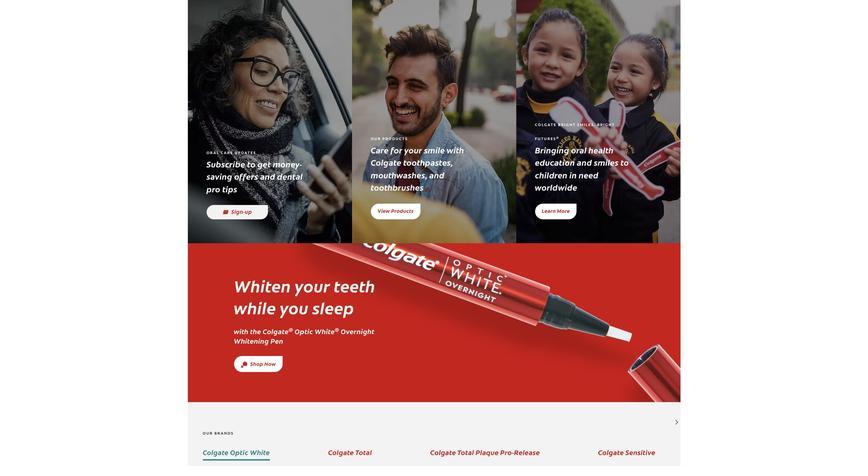 Task type: locate. For each thing, give the bounding box(es) containing it.
total
[[355, 448, 372, 458], [457, 448, 474, 458]]

learn more link
[[535, 204, 577, 220]]

with the colgate ® optic white ®
[[234, 326, 339, 336]]

toothpastes,
[[403, 157, 453, 168]]

with inside with the colgate ® optic white ®
[[234, 327, 249, 336]]

sensitive
[[626, 448, 655, 458]]

care up subscribe
[[221, 152, 233, 155]]

1 horizontal spatial care
[[371, 144, 389, 156]]

white
[[315, 327, 335, 336], [250, 448, 270, 458]]

colgate for colgate optic white
[[203, 448, 228, 458]]

our for our brands
[[203, 433, 213, 436]]

children
[[535, 169, 568, 181]]

optic inside with the colgate ® optic white ®
[[295, 327, 313, 336]]

1 vertical spatial optic
[[230, 448, 248, 458]]

0 horizontal spatial white
[[250, 448, 270, 458]]

now
[[264, 361, 276, 368]]

bright left smiles,
[[558, 123, 576, 127]]

release
[[514, 448, 540, 458]]

teeth
[[334, 274, 375, 297]]

bright
[[558, 123, 576, 127], [597, 123, 615, 127]]

and down get
[[260, 171, 275, 182]]

0 horizontal spatial total
[[355, 448, 372, 458]]

get
[[257, 158, 271, 170]]

your inside our products care for your smile with colgate toothpastes, mouthwashes, and toothbrushes
[[404, 144, 422, 156]]

whiten your teeth while you sleep
[[234, 274, 375, 319]]

colgate
[[535, 123, 557, 127]]

whiten
[[234, 274, 291, 297]]

colgate optic white
[[203, 448, 270, 458]]

sign-up link
[[207, 205, 268, 220]]

health
[[589, 144, 614, 156]]

optic down 'brands'
[[230, 448, 248, 458]]

1 horizontal spatial white
[[315, 327, 335, 336]]

care inside the oral care updates subscribe to get money- saving offers and dental pro tips
[[221, 152, 233, 155]]

tips
[[222, 183, 237, 195]]

0 horizontal spatial our
[[203, 433, 213, 436]]

colgate total button
[[328, 445, 372, 461]]

1 vertical spatial with
[[234, 327, 249, 336]]

0 vertical spatial optic
[[295, 327, 313, 336]]

0 vertical spatial white
[[315, 327, 335, 336]]

®
[[556, 137, 559, 140], [289, 326, 293, 333], [335, 326, 339, 333]]

the
[[250, 327, 261, 336]]

2 horizontal spatial and
[[577, 157, 592, 168]]

1 horizontal spatial total
[[457, 448, 474, 458]]

pen
[[271, 337, 283, 346]]

® down you
[[289, 326, 293, 333]]

while
[[234, 296, 276, 319]]

1 bright from the left
[[558, 123, 576, 127]]

with inside our products care for your smile with colgate toothpastes, mouthwashes, and toothbrushes
[[447, 144, 464, 156]]

our brands
[[203, 433, 234, 436]]

to inside the oral care updates subscribe to get money- saving offers and dental pro tips
[[247, 158, 256, 170]]

our for our products care for your smile with colgate toothpastes, mouthwashes, and toothbrushes
[[371, 138, 381, 141]]

our
[[371, 138, 381, 141], [203, 433, 213, 436]]

and
[[577, 157, 592, 168], [429, 169, 445, 181], [260, 171, 275, 182]]

our products care for your smile with colgate toothpastes, mouthwashes, and toothbrushes
[[371, 138, 464, 193]]

oral care updates subscribe to get money- saving offers and dental pro tips
[[207, 152, 303, 195]]

1 vertical spatial your
[[295, 274, 330, 297]]

1 horizontal spatial optic
[[295, 327, 313, 336]]

® up bringing
[[556, 137, 559, 140]]

with right smile
[[447, 144, 464, 156]]

1 horizontal spatial our
[[371, 138, 381, 141]]

0 horizontal spatial care
[[221, 152, 233, 155]]

your
[[404, 144, 422, 156], [295, 274, 330, 297]]

our inside our products care for your smile with colgate toothpastes, mouthwashes, and toothbrushes
[[371, 138, 381, 141]]

1 horizontal spatial bright
[[597, 123, 615, 127]]

2 total from the left
[[457, 448, 474, 458]]

colgate inside with the colgate ® optic white ®
[[263, 327, 289, 336]]

sign-up
[[231, 208, 252, 216]]

0 horizontal spatial your
[[295, 274, 330, 297]]

products inside our products care for your smile with colgate toothpastes, mouthwashes, and toothbrushes
[[382, 138, 408, 141]]

1 horizontal spatial with
[[447, 144, 464, 156]]

0 horizontal spatial and
[[260, 171, 275, 182]]

up
[[245, 208, 252, 216]]

to right smiles
[[621, 157, 629, 168]]

1 horizontal spatial to
[[621, 157, 629, 168]]

smile
[[424, 144, 445, 156]]

1 vertical spatial products
[[391, 207, 414, 214]]

to
[[621, 157, 629, 168], [247, 158, 256, 170]]

bright right smiles,
[[597, 123, 615, 127]]

with
[[447, 144, 464, 156], [234, 327, 249, 336]]

0 horizontal spatial bright
[[558, 123, 576, 127]]

1 vertical spatial white
[[250, 448, 270, 458]]

care
[[371, 144, 389, 156], [221, 152, 233, 155]]

with up whitening
[[234, 327, 249, 336]]

1 horizontal spatial ®
[[335, 326, 339, 333]]

care left for
[[371, 144, 389, 156]]

products up for
[[382, 138, 408, 141]]

view
[[378, 207, 390, 214]]

colgate for colgate sensitive
[[598, 448, 624, 458]]

1 vertical spatial our
[[203, 433, 213, 436]]

0 horizontal spatial ®
[[289, 326, 293, 333]]

dental
[[277, 171, 303, 182]]

1 total from the left
[[355, 448, 372, 458]]

1 horizontal spatial your
[[404, 144, 422, 156]]

0 vertical spatial your
[[404, 144, 422, 156]]

shop
[[250, 361, 263, 368]]

your inside whiten your teeth while you sleep
[[295, 274, 330, 297]]

toothbrushes
[[371, 182, 424, 193]]

0 vertical spatial our
[[371, 138, 381, 141]]

optic
[[295, 327, 313, 336], [230, 448, 248, 458]]

education
[[535, 157, 575, 168]]

colgate inside 'button'
[[203, 448, 228, 458]]

to down updates
[[247, 158, 256, 170]]

1 horizontal spatial and
[[429, 169, 445, 181]]

plaque
[[476, 448, 499, 458]]

smiles
[[594, 157, 619, 168]]

offers
[[234, 171, 258, 182]]

products
[[382, 138, 408, 141], [391, 207, 414, 214]]

® left overnight
[[335, 326, 339, 333]]

colgate optic white button
[[203, 445, 270, 461]]

and up need
[[577, 157, 592, 168]]

colgate for colgate total
[[328, 448, 354, 458]]

colgate
[[371, 157, 401, 168], [263, 327, 289, 336], [203, 448, 228, 458], [328, 448, 354, 458], [430, 448, 456, 458], [598, 448, 624, 458]]

0 vertical spatial products
[[382, 138, 408, 141]]

0 vertical spatial with
[[447, 144, 464, 156]]

products right 'view' at the left
[[391, 207, 414, 214]]

0 horizontal spatial to
[[247, 158, 256, 170]]

view products
[[378, 207, 414, 214]]

0 horizontal spatial optic
[[230, 448, 248, 458]]

optic down you
[[295, 327, 313, 336]]

0 horizontal spatial with
[[234, 327, 249, 336]]

and down toothpastes,
[[429, 169, 445, 181]]

worldwide
[[535, 182, 577, 193]]

overnight whitening pen
[[234, 327, 375, 346]]

overnight
[[341, 327, 375, 336]]

learn
[[542, 207, 556, 214]]



Task type: vqa. For each thing, say whether or not it's contained in the screenshot.
A little gas from your stomach is normal, but sulfur burps smell bad and can leave you feeling embarrassed. Find out more about sulfer burps, here.
no



Task type: describe. For each thing, give the bounding box(es) containing it.
mouthwashes,
[[371, 169, 427, 181]]

colgate total
[[328, 448, 372, 458]]

oral
[[571, 144, 587, 156]]

total for colgate total plaque pro-release
[[457, 448, 474, 458]]

sign-
[[231, 208, 245, 216]]

2 bright from the left
[[597, 123, 615, 127]]

for
[[391, 144, 402, 156]]

colgate total plaque pro-release
[[430, 448, 540, 458]]

brands
[[214, 433, 234, 436]]

updates
[[235, 152, 256, 155]]

pro-
[[500, 448, 514, 458]]

saving
[[207, 171, 232, 182]]

whitening
[[234, 337, 269, 346]]

in
[[569, 169, 577, 181]]

futures
[[535, 138, 556, 141]]

and inside the "bringing oral health education and smiles to children in need worldwide"
[[577, 157, 592, 168]]

optic inside 'button'
[[230, 448, 248, 458]]

colgate for colgate total plaque pro-release
[[430, 448, 456, 458]]

bringing
[[535, 144, 569, 156]]

smiles,
[[577, 123, 596, 127]]

more
[[557, 207, 570, 214]]

shop now
[[249, 361, 276, 368]]

colgate bright smiles, bright futures
[[535, 123, 615, 141]]

shop now link
[[234, 357, 283, 373]]

colgate inside our products care for your smile with colgate toothpastes, mouthwashes, and toothbrushes
[[371, 157, 401, 168]]

colgate sensitive button
[[598, 445, 655, 461]]

to inside the "bringing oral health education and smiles to children in need worldwide"
[[621, 157, 629, 168]]

next arrow image
[[669, 420, 685, 425]]

subscribe
[[207, 158, 245, 170]]

bringing oral health education and smiles to children in need worldwide
[[535, 144, 629, 193]]

colgate sensitive
[[598, 448, 655, 458]]

total for colgate total
[[355, 448, 372, 458]]

you
[[280, 296, 309, 319]]

oral
[[207, 152, 219, 155]]

colgate total plaque pro-release button
[[430, 445, 540, 461]]

pro
[[207, 183, 220, 195]]

money-
[[273, 158, 302, 170]]

white inside colgate optic white 'button'
[[250, 448, 270, 458]]

2 horizontal spatial ®
[[556, 137, 559, 140]]

view products link
[[371, 204, 421, 220]]

need
[[579, 169, 599, 181]]

and inside the oral care updates subscribe to get money- saving offers and dental pro tips
[[260, 171, 275, 182]]

products for view products
[[391, 207, 414, 214]]

and inside our products care for your smile with colgate toothpastes, mouthwashes, and toothbrushes
[[429, 169, 445, 181]]

colgate optic white overnight whitening pen image
[[255, 199, 773, 467]]

care inside our products care for your smile with colgate toothpastes, mouthwashes, and toothbrushes
[[371, 144, 389, 156]]

sleep
[[312, 296, 354, 319]]

white inside with the colgate ® optic white ®
[[315, 327, 335, 336]]

products for our products care for your smile with colgate toothpastes, mouthwashes, and toothbrushes
[[382, 138, 408, 141]]

learn more
[[542, 207, 570, 214]]



